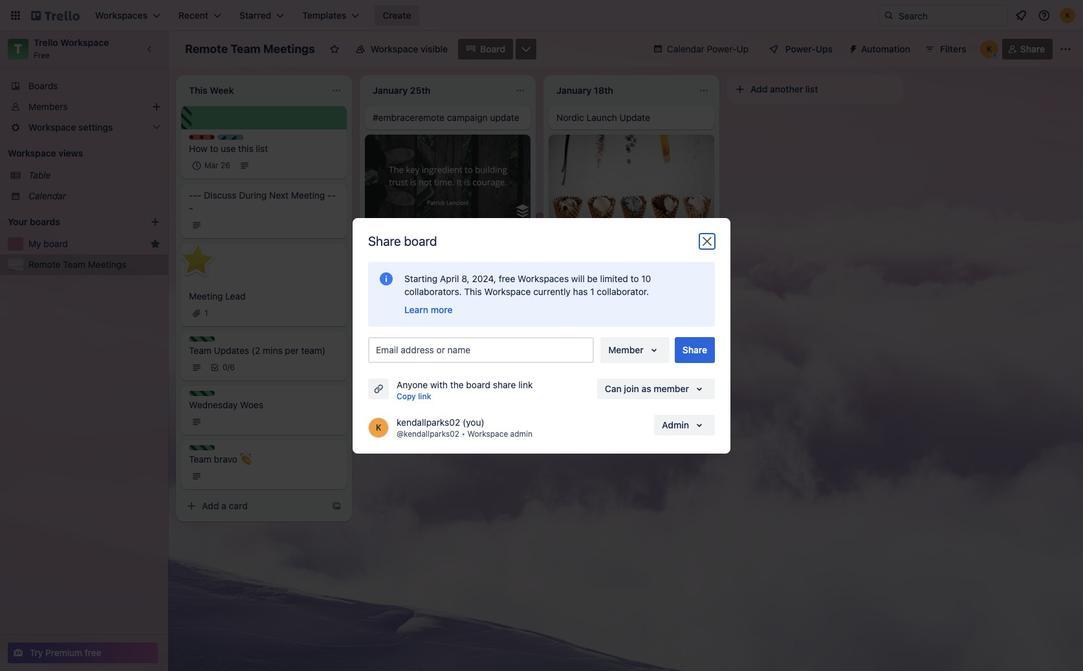 Task type: describe. For each thing, give the bounding box(es) containing it.
remote work campaign: the scoop link
[[557, 236, 707, 262]]

team bravo 👏
[[189, 454, 252, 465]]

--- discuss during next meeting -- -
[[189, 190, 336, 214]]

this
[[464, 286, 482, 297]]

work:
[[465, 286, 490, 297]]

meetings inside text box
[[263, 42, 315, 56]]

1 right "will" at the top right of page
[[590, 268, 594, 277]]

add inside "button"
[[751, 83, 768, 95]]

as
[[642, 383, 652, 394]]

#embraceremote campaign update
[[373, 112, 519, 123]]

kendallparks02 (kendallparks02) image
[[368, 417, 389, 438]]

starting
[[405, 273, 438, 284]]

wednesday woes
[[189, 399, 263, 410]]

join
[[624, 383, 639, 394]]

/ for 6
[[228, 362, 230, 372]]

brief discussion on artificial harmony link
[[373, 226, 523, 251]]

team)
[[301, 345, 326, 356]]

launch
[[587, 112, 617, 123]]

team inside text box
[[231, 42, 261, 56]]

woes
[[240, 399, 263, 410]]

bootcamp
[[373, 299, 415, 310]]

this workspace currently has 1 collaborator.
[[464, 286, 649, 297]]

add another list button
[[728, 75, 904, 104]]

team inside 'link'
[[189, 454, 212, 465]]

calendar link
[[28, 190, 161, 203]]

26
[[221, 161, 230, 170]]

/ for 8
[[437, 257, 439, 266]]

0 for 0 / 8
[[432, 257, 437, 266]]

#embraceremote
[[373, 112, 445, 123]]

campaign
[[447, 112, 488, 123]]

learn more
[[405, 304, 453, 315]]

add down webinar
[[570, 343, 587, 354]]

table
[[28, 170, 51, 181]]

0 vertical spatial link
[[519, 379, 533, 390]]

brief
[[373, 226, 392, 237]]

color: red, title: none image
[[189, 135, 215, 140]]

0 horizontal spatial kendallparks02 (kendallparks02) image
[[980, 40, 999, 58]]

mortem
[[616, 297, 649, 308]]

0 vertical spatial share button
[[1002, 39, 1053, 60]]

automation
[[862, 43, 911, 54]]

0 horizontal spatial share
[[368, 233, 401, 248]]

power-ups
[[786, 43, 833, 54]]

copy
[[397, 391, 416, 401]]

filters button
[[921, 39, 971, 60]]

my board link
[[28, 238, 145, 250]]

workspace views
[[8, 148, 83, 159]]

calendar power-up link
[[645, 39, 757, 60]]

learn
[[405, 304, 429, 315]]

share board
[[368, 233, 437, 248]]

strategic influence at work: bootcamp takeaways
[[373, 286, 490, 310]]

power-ups button
[[760, 39, 841, 60]]

close image
[[700, 233, 715, 249]]

on
[[443, 226, 453, 237]]

0 horizontal spatial remote team meetings
[[28, 259, 127, 270]]

boards
[[30, 216, 60, 227]]

starred icon image
[[150, 239, 161, 249]]

influence
[[413, 286, 452, 297]]

premium
[[45, 647, 82, 658]]

workspace visible
[[371, 43, 448, 54]]

0 horizontal spatial card
[[229, 500, 248, 511]]

at
[[454, 286, 463, 297]]

currently
[[533, 286, 571, 297]]

0 for 0 / 6
[[223, 362, 228, 372]]

how to use this list
[[189, 143, 268, 154]]

team updates (2 mins per team)
[[189, 345, 326, 356]]

to inside starting april 8, 2024, free workspaces will be limited to 10 collaborators.
[[631, 273, 639, 284]]

how
[[189, 143, 208, 154]]

👏
[[240, 454, 252, 465]]

Email address or name text field
[[376, 341, 592, 359]]

your boards
[[8, 216, 60, 227]]

per
[[285, 345, 299, 356]]

member
[[609, 344, 644, 355]]

1 vertical spatial share button
[[675, 337, 715, 363]]

0 horizontal spatial meeting
[[189, 291, 223, 302]]

create from template… image
[[331, 501, 342, 511]]

add up anyone
[[386, 345, 403, 356]]

campaign:
[[615, 237, 660, 248]]

board for my board
[[44, 238, 68, 249]]

free inside starting april 8, 2024, free workspaces will be limited to 10 collaborators.
[[499, 273, 515, 284]]

create
[[383, 10, 411, 21]]

can
[[605, 383, 622, 394]]

the
[[450, 379, 464, 390]]

to inside how to use this list link
[[210, 143, 218, 154]]

team bravo 👏 link
[[189, 453, 339, 466]]

how to use this list link
[[189, 142, 339, 155]]

collaborators.
[[405, 286, 462, 297]]

work
[[591, 237, 613, 248]]

2 horizontal spatial card
[[596, 343, 615, 354]]

nordic launch update link
[[557, 111, 707, 124]]

primary element
[[0, 0, 1084, 31]]

board for share board
[[404, 233, 437, 248]]

with
[[430, 379, 448, 390]]

scoop
[[557, 250, 583, 261]]

mar
[[205, 161, 219, 170]]

add a card button for create from template… image
[[549, 339, 691, 359]]

calendar power-up
[[667, 43, 749, 54]]

0 / 6
[[223, 362, 235, 372]]

board inside anyone with the board share link copy link
[[466, 379, 491, 390]]

1 horizontal spatial add a card
[[386, 345, 432, 356]]

open information menu image
[[1038, 9, 1051, 22]]

up
[[737, 43, 749, 54]]

(2
[[252, 345, 260, 356]]

nordic launch update
[[557, 112, 650, 123]]

add down team bravo 👏
[[202, 500, 219, 511]]

anyone with the board share link copy link
[[397, 379, 533, 401]]

webinar post-mortem link
[[557, 296, 707, 309]]

create from template… image
[[699, 344, 709, 354]]

calendar for calendar
[[28, 190, 66, 201]]

more
[[431, 304, 453, 315]]

2 horizontal spatial a
[[589, 343, 594, 354]]

member
[[654, 383, 689, 394]]

remote for remote work campaign: the scoop link
[[557, 237, 589, 248]]

kendallparks02
[[397, 417, 460, 428]]

0 horizontal spatial meetings
[[88, 259, 127, 270]]

0 horizontal spatial a
[[221, 500, 226, 511]]



Task type: locate. For each thing, give the bounding box(es) containing it.
0
[[432, 257, 437, 266], [223, 362, 228, 372]]

meeting right the next
[[291, 190, 325, 201]]

share button up member
[[675, 337, 715, 363]]

share
[[1021, 43, 1045, 54], [368, 233, 401, 248], [683, 344, 707, 355]]

a
[[589, 343, 594, 354], [405, 345, 410, 356], [221, 500, 226, 511]]

0 horizontal spatial to
[[210, 143, 218, 154]]

add board image
[[150, 217, 161, 227]]

color: green, title: "recurring item" element up team bravo 👏
[[189, 445, 215, 450]]

color: green, title: "recurring item" element
[[189, 337, 215, 342], [189, 391, 215, 396], [189, 445, 215, 450]]

show menu image
[[1060, 43, 1073, 56]]

0 vertical spatial /
[[437, 257, 439, 266]]

0 horizontal spatial add a card
[[202, 500, 248, 511]]

0 vertical spatial remote team meetings
[[185, 42, 315, 56]]

card up can
[[596, 343, 615, 354]]

0 horizontal spatial link
[[418, 391, 431, 401]]

0 vertical spatial remote
[[185, 42, 228, 56]]

a up anyone
[[405, 345, 410, 356]]

2 power- from the left
[[786, 43, 816, 54]]

trello workspace link
[[34, 37, 109, 48]]

automation button
[[843, 39, 918, 60]]

1 vertical spatial share
[[368, 233, 401, 248]]

1 horizontal spatial free
[[499, 273, 515, 284]]

star or unstar board image
[[329, 44, 340, 54]]

trello
[[34, 37, 58, 48]]

0 / 8
[[432, 257, 444, 266]]

try
[[30, 647, 43, 658]]

remote up 'scoop'
[[557, 237, 589, 248]]

anyone
[[397, 379, 428, 390]]

table link
[[28, 169, 161, 182]]

meeting inside the --- discuss during next meeting -- -
[[291, 190, 325, 201]]

color: sky, title: none image
[[217, 135, 243, 140]]

0 vertical spatial free
[[499, 273, 515, 284]]

Board name text field
[[179, 39, 322, 60]]

remote
[[185, 42, 228, 56], [557, 237, 589, 248], [28, 259, 61, 270]]

workspace down the 2024,
[[485, 286, 531, 297]]

workspace inside trello workspace free
[[60, 37, 109, 48]]

board right the
[[466, 379, 491, 390]]

kendallparks02 (kendallparks02) image right 'open information menu' icon
[[1060, 8, 1076, 23]]

0 vertical spatial calendar
[[667, 43, 705, 54]]

ups
[[816, 43, 833, 54]]

calendar left up
[[667, 43, 705, 54]]

to left use
[[210, 143, 218, 154]]

workspace down the create button
[[371, 43, 418, 54]]

link
[[519, 379, 533, 390], [418, 391, 431, 401]]

update
[[490, 112, 519, 123]]

remote inside 'remote work campaign: the scoop'
[[557, 237, 589, 248]]

kendallparks02 (you) @kendallparks02 • workspace admin
[[397, 417, 533, 439]]

0 vertical spatial to
[[210, 143, 218, 154]]

1 horizontal spatial to
[[631, 273, 639, 284]]

--- discuss during next meeting -- - link
[[189, 189, 339, 215]]

my board
[[28, 238, 68, 249]]

team updates (2 mins per team) link
[[189, 344, 339, 357]]

color: green, title: "recurring item" element up "wednesday" at left bottom
[[189, 391, 215, 396]]

@kendallparks02
[[397, 429, 460, 439]]

free right premium
[[85, 647, 101, 658]]

1 horizontal spatial list
[[806, 83, 818, 95]]

my
[[28, 238, 41, 249]]

0 horizontal spatial 0
[[223, 362, 228, 372]]

discussion
[[395, 226, 440, 237]]

workspace inside 'button'
[[371, 43, 418, 54]]

0 vertical spatial 0
[[432, 257, 437, 266]]

1 horizontal spatial a
[[405, 345, 410, 356]]

1 vertical spatial color: green, title: "recurring item" element
[[189, 391, 215, 396]]

color: green, title: "recurring item" element up updates
[[189, 337, 215, 342]]

calendar for calendar power-up
[[667, 43, 705, 54]]

workspace visible button
[[347, 39, 456, 60]]

2 horizontal spatial remote
[[557, 237, 589, 248]]

0 horizontal spatial calendar
[[28, 190, 66, 201]]

a down bravo
[[221, 500, 226, 511]]

remote right the workspace navigation collapse icon
[[185, 42, 228, 56]]

team
[[231, 42, 261, 56], [63, 259, 85, 270], [189, 345, 212, 356], [189, 454, 212, 465]]

add a card up can
[[570, 343, 615, 354]]

during
[[239, 190, 267, 201]]

add a card button for create from template… icon
[[181, 496, 324, 517]]

share button down 0 notifications icon
[[1002, 39, 1053, 60]]

0 horizontal spatial board
[[44, 238, 68, 249]]

workspace up the table
[[8, 148, 56, 159]]

1 vertical spatial list
[[256, 143, 268, 154]]

0 horizontal spatial free
[[85, 647, 101, 658]]

2 horizontal spatial add a card
[[570, 343, 615, 354]]

kendallparks02 (kendallparks02) image
[[1060, 8, 1076, 23], [980, 40, 999, 58]]

bravo
[[214, 454, 237, 465]]

0 horizontal spatial /
[[228, 362, 230, 372]]

power- inside button
[[786, 43, 816, 54]]

2 vertical spatial share
[[683, 344, 707, 355]]

0 vertical spatial color: green, title: "recurring item" element
[[189, 337, 215, 342]]

your boards with 2 items element
[[8, 214, 131, 230]]

remote for remote team meetings link
[[28, 259, 61, 270]]

1 vertical spatial link
[[418, 391, 431, 401]]

1 horizontal spatial share button
[[1002, 39, 1053, 60]]

board up 0 / 8
[[404, 233, 437, 248]]

t link
[[8, 39, 28, 60]]

1 vertical spatial to
[[631, 273, 639, 284]]

6
[[230, 362, 235, 372]]

0 left 8
[[432, 257, 437, 266]]

remote team meetings inside text box
[[185, 42, 315, 56]]

color: green, title: "recurring item" element for team bravo 👏
[[189, 445, 215, 450]]

member button
[[601, 337, 670, 363]]

list right this
[[256, 143, 268, 154]]

board link
[[458, 39, 513, 60]]

workspace inside kendallparks02 (you) @kendallparks02 • workspace admin
[[468, 429, 508, 439]]

filters
[[940, 43, 967, 54]]

link right share
[[519, 379, 533, 390]]

remote work campaign: the scoop
[[557, 237, 678, 261]]

workspace right trello
[[60, 37, 109, 48]]

use
[[221, 143, 236, 154]]

color: green, title: "recurring item" element for wednesday woes
[[189, 391, 215, 396]]

(you)
[[463, 417, 485, 428]]

1 vertical spatial meetings
[[88, 259, 127, 270]]

2 color: green, title: "recurring item" element from the top
[[189, 391, 215, 396]]

webinar
[[557, 297, 591, 308]]

1 down meeting lead
[[205, 308, 208, 318]]

color: green, title: "recurring item" element for team updates (2 mins per team)
[[189, 337, 215, 342]]

calendar down the table
[[28, 190, 66, 201]]

1 power- from the left
[[707, 43, 737, 54]]

1 horizontal spatial card
[[413, 345, 432, 356]]

0 left 6 on the bottom of the page
[[223, 362, 228, 372]]

post-
[[593, 297, 616, 308]]

0 horizontal spatial share button
[[675, 337, 715, 363]]

0 horizontal spatial remote
[[28, 259, 61, 270]]

to
[[210, 143, 218, 154], [631, 273, 639, 284]]

/ up starting
[[437, 257, 439, 266]]

create button
[[375, 5, 419, 26]]

2 horizontal spatial add a card button
[[549, 339, 691, 359]]

this
[[238, 143, 254, 154]]

1 horizontal spatial board
[[404, 233, 437, 248]]

2 horizontal spatial board
[[466, 379, 491, 390]]

0 notifications image
[[1014, 8, 1029, 23]]

collaborator.
[[597, 286, 649, 297]]

1 vertical spatial meeting
[[189, 291, 223, 302]]

will
[[571, 273, 585, 284]]

1 horizontal spatial calendar
[[667, 43, 705, 54]]

limited
[[600, 273, 628, 284]]

1 horizontal spatial share
[[683, 344, 707, 355]]

discuss
[[204, 190, 237, 201]]

1 vertical spatial /
[[228, 362, 230, 372]]

1 right has
[[590, 286, 595, 297]]

workspace
[[60, 37, 109, 48], [371, 43, 418, 54], [8, 148, 56, 159], [485, 286, 531, 297], [468, 429, 508, 439]]

a left the member
[[589, 343, 594, 354]]

2 horizontal spatial share
[[1021, 43, 1045, 54]]

add a card button down "👏"
[[181, 496, 324, 517]]

remote inside text box
[[185, 42, 228, 56]]

add a card down bravo
[[202, 500, 248, 511]]

Search field
[[895, 6, 1008, 25]]

board
[[480, 43, 506, 54]]

#embraceremote campaign update link
[[373, 111, 523, 124]]

another
[[770, 83, 803, 95]]

list right another
[[806, 83, 818, 95]]

8,
[[462, 273, 470, 284]]

add a card button up can
[[549, 339, 691, 359]]

meetings left star or unstar board image
[[263, 42, 315, 56]]

-
[[189, 190, 193, 201], [193, 190, 197, 201], [197, 190, 202, 201], [328, 190, 332, 201], [332, 190, 336, 201], [189, 203, 193, 214]]

workspace down (you)
[[468, 429, 508, 439]]

next
[[269, 190, 289, 201]]

Mar 26 checkbox
[[189, 158, 234, 173]]

kendallparks02 (kendallparks02) image right filters
[[980, 40, 999, 58]]

has
[[573, 286, 588, 297]]

1 horizontal spatial add a card button
[[365, 341, 507, 361]]

0 horizontal spatial add a card button
[[181, 496, 324, 517]]

wednesday woes link
[[189, 399, 339, 412]]

1 horizontal spatial kendallparks02 (kendallparks02) image
[[1060, 8, 1076, 23]]

free inside button
[[85, 647, 101, 658]]

1 vertical spatial 0
[[223, 362, 228, 372]]

free right the 2024,
[[499, 273, 515, 284]]

8
[[439, 257, 444, 266]]

1 color: green, title: "recurring item" element from the top
[[189, 337, 215, 342]]

0 horizontal spatial power-
[[707, 43, 737, 54]]

3 color: green, title: "recurring item" element from the top
[[189, 445, 215, 450]]

1
[[406, 257, 410, 266], [590, 268, 594, 277], [590, 286, 595, 297], [205, 308, 208, 318]]

mins
[[263, 345, 283, 356]]

0 vertical spatial share
[[1021, 43, 1045, 54]]

meeting
[[291, 190, 325, 201], [189, 291, 223, 302]]

1 vertical spatial remote team meetings
[[28, 259, 127, 270]]

workspaces
[[518, 273, 569, 284]]

list inside "button"
[[806, 83, 818, 95]]

customize views image
[[520, 43, 533, 56]]

update
[[620, 112, 650, 123]]

brief discussion on artificial harmony
[[373, 226, 490, 250]]

1 horizontal spatial remote
[[185, 42, 228, 56]]

1 vertical spatial kendallparks02 (kendallparks02) image
[[980, 40, 999, 58]]

can join as member
[[605, 383, 689, 394]]

link down anyone
[[418, 391, 431, 401]]

workspace navigation collapse icon image
[[141, 40, 159, 58]]

admin
[[510, 429, 533, 439]]

2 vertical spatial remote
[[28, 259, 61, 270]]

add a card up anyone
[[386, 345, 432, 356]]

harmony
[[373, 239, 411, 250]]

1 horizontal spatial meeting
[[291, 190, 325, 201]]

0 horizontal spatial list
[[256, 143, 268, 154]]

1 vertical spatial calendar
[[28, 190, 66, 201]]

meeting left lead in the left top of the page
[[189, 291, 223, 302]]

lead
[[225, 291, 246, 302]]

to left 10
[[631, 273, 639, 284]]

meetings down "my board" link
[[88, 259, 127, 270]]

add a card button up with
[[365, 341, 507, 361]]

1 vertical spatial free
[[85, 647, 101, 658]]

add left another
[[751, 83, 768, 95]]

updates
[[214, 345, 249, 356]]

1 vertical spatial remote
[[557, 237, 589, 248]]

takeaways
[[418, 299, 463, 310]]

strategic
[[373, 286, 411, 297]]

2 vertical spatial color: green, title: "recurring item" element
[[189, 445, 215, 450]]

/ down updates
[[228, 362, 230, 372]]

remote down my board
[[28, 259, 61, 270]]

card up anyone
[[413, 345, 432, 356]]

0 vertical spatial meetings
[[263, 42, 315, 56]]

search image
[[884, 10, 895, 21]]

meeting lead
[[189, 291, 246, 302]]

calendar
[[667, 43, 705, 54], [28, 190, 66, 201]]

0 vertical spatial list
[[806, 83, 818, 95]]

board right my
[[44, 238, 68, 249]]

1 horizontal spatial remote team meetings
[[185, 42, 315, 56]]

your
[[8, 216, 28, 227]]

0 vertical spatial kendallparks02 (kendallparks02) image
[[1060, 8, 1076, 23]]

1 up starting
[[406, 257, 410, 266]]

1 horizontal spatial 0
[[432, 257, 437, 266]]

1 horizontal spatial /
[[437, 257, 439, 266]]

1 horizontal spatial power-
[[786, 43, 816, 54]]

0 vertical spatial meeting
[[291, 190, 325, 201]]

1 horizontal spatial meetings
[[263, 42, 315, 56]]

1 horizontal spatial link
[[519, 379, 533, 390]]

copy link button
[[397, 390, 431, 403]]

wednesday
[[189, 399, 238, 410]]

•
[[462, 429, 465, 439]]

card down "👏"
[[229, 500, 248, 511]]



Task type: vqa. For each thing, say whether or not it's contained in the screenshot.
middle Remote
yes



